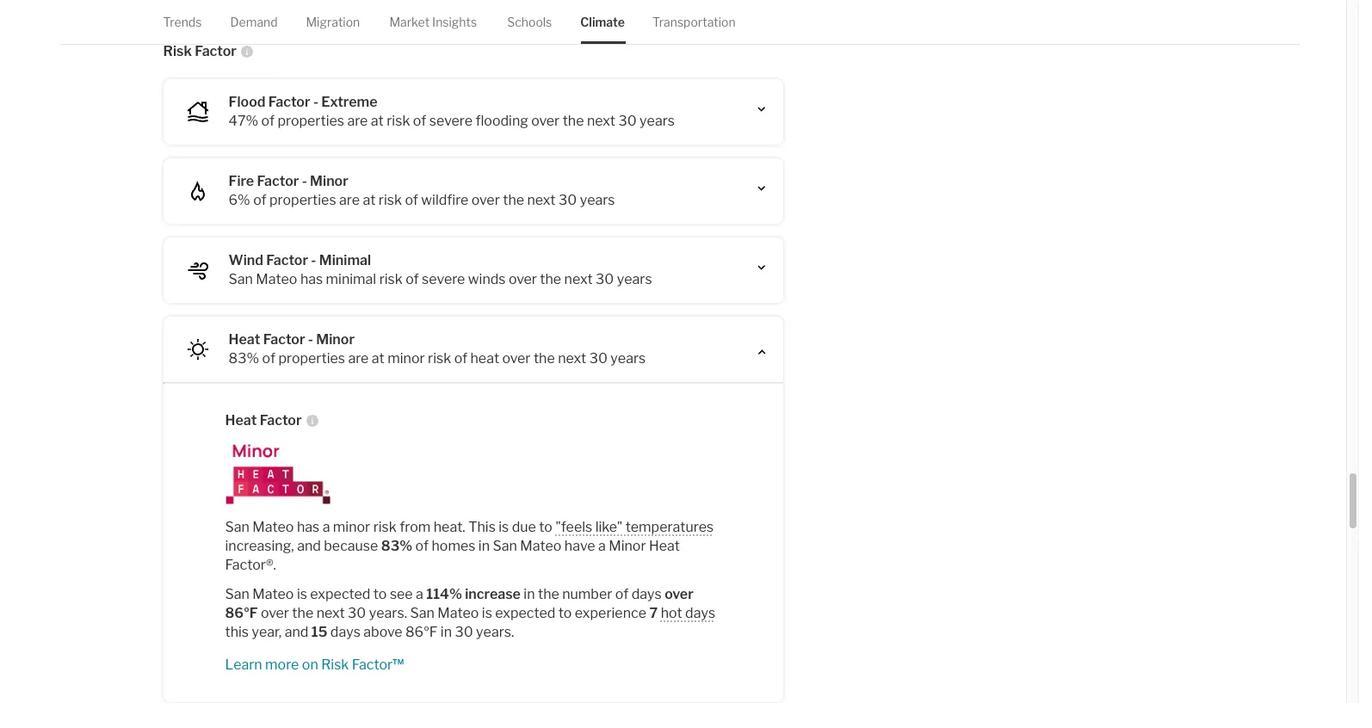 Task type: describe. For each thing, give the bounding box(es) containing it.
heat factor
[[225, 412, 302, 428]]

market insights link
[[390, 0, 477, 44]]

because
[[324, 538, 378, 554]]

factor for wind factor - minimal san mateo has minimal risk of severe winds over the next 30 years
[[266, 252, 308, 268]]

mateo inside wind factor - minimal san mateo has minimal risk of severe winds over the next 30 years
[[256, 271, 297, 287]]

san mateo has a minor risk from heat. this is due to "feels like" temperatures increasing, and because 83% of homes in san mateo have
[[225, 519, 714, 554]]

heat factor - minor 83% of properties are at minor        risk of heat over the next 30 years
[[229, 331, 646, 366]]

could
[[760, 10, 795, 26]]

in left "mateo."
[[892, 10, 904, 26]]

market insights
[[390, 15, 477, 29]]

15
[[312, 624, 328, 640]]

as
[[537, 10, 552, 26]]

minor for minor
[[316, 331, 355, 347]]

in right 'increase'
[[524, 586, 535, 602]]

risk factor
[[163, 43, 237, 59]]

factor for heat factor
[[260, 412, 302, 428]]

environmental
[[372, 10, 465, 26]]

47%
[[229, 112, 258, 129]]

to inside san mateo has a minor risk from heat. this is due to "feels like" temperatures increasing, and because 83% of homes in san mateo have
[[539, 519, 553, 535]]

extreme
[[321, 93, 378, 110]]

0 horizontal spatial risk
[[163, 43, 192, 59]]

climate
[[581, 15, 625, 29]]

of inside wind factor - minimal san mateo has minimal risk of severe winds over the next 30 years
[[406, 271, 419, 287]]

flood factor - extreme 47% of properties are at risk of severe flooding over the next 30 years
[[229, 93, 675, 129]]

factor for heat factor - minor 83% of properties are at minor        risk of heat over the next 30 years
[[263, 331, 305, 347]]

over inside flood factor - extreme 47% of properties are at risk of severe flooding over the next 30 years
[[532, 112, 560, 129]]

%
[[449, 586, 462, 602]]

fire factor - minor 6% of properties are at risk of wildfire over the next 30 years
[[229, 173, 615, 208]]

factor™
[[352, 657, 404, 673]]

have
[[565, 538, 595, 554]]

- for wind
[[311, 252, 316, 268]]

1 horizontal spatial heat
[[699, 10, 728, 26]]

are for of
[[348, 350, 369, 366]]

above
[[364, 624, 403, 640]]

- for heat
[[308, 331, 313, 347]]

next inside wind factor - minimal san mateo has minimal risk of severe winds over the next 30 years
[[565, 271, 593, 287]]

temperatures
[[626, 519, 714, 535]]

heat for heat factor - minor 83% of properties are at minor        risk of heat over the next 30 years
[[229, 331, 260, 347]]

impact
[[798, 10, 842, 26]]

hot
[[661, 605, 683, 621]]

mateo down %
[[438, 605, 479, 621]]

"feels
[[556, 519, 593, 535]]

flooding
[[476, 112, 529, 129]]

years inside wind factor - minimal san mateo has minimal risk of severe winds over the next 30 years
[[617, 271, 652, 287]]

mateo down .
[[253, 586, 294, 602]]

1 vertical spatial days
[[686, 605, 716, 621]]

over inside wind factor - minimal san mateo has minimal risk of severe winds over the next 30 years
[[509, 271, 537, 287]]

mateo down 'due'
[[520, 538, 562, 554]]

san up increasing,
[[225, 519, 250, 535]]

minimal
[[326, 271, 376, 287]]

demand
[[230, 15, 278, 29]]

heat inside heat factor - minor 83% of properties are at minor        risk of heat over the next 30 years
[[471, 350, 500, 366]]

migration link
[[306, 0, 360, 44]]

minor inside heat factor - minor 83% of properties are at minor        risk of heat over the next 30 years
[[388, 350, 425, 366]]

heat for heat factor
[[225, 412, 257, 428]]

homes inside san mateo has a minor risk from heat. this is due to "feels like" temperatures increasing, and because 83% of homes in san mateo have
[[432, 538, 476, 554]]

factor for flood factor - extreme 47% of properties are at risk of severe flooding over the next 30 years
[[268, 93, 310, 110]]

heat inside a minor heat factor®
[[649, 538, 680, 554]]

and inside san mateo is expected to see a 114 % increase in the number of days over 86 ºf over the next 30 years. san mateo is expected to experience 7 hot days this year, and 15 days above 86 ºf in 30 years.
[[285, 624, 309, 640]]

san mateo is expected to see a 114 % increase in the number of days over 86 ºf over the next 30 years. san mateo is expected to experience 7 hot days this year, and 15 days above 86 ºf in 30 years.
[[225, 586, 716, 640]]

number
[[563, 586, 613, 602]]

severe inside flood factor - extreme 47% of properties are at risk of severe flooding over the next 30 years
[[429, 112, 473, 129]]

heat factor score logo image
[[225, 444, 721, 504]]

1 horizontal spatial is
[[482, 605, 492, 621]]

climate link
[[581, 0, 625, 44]]

properties for heat
[[278, 350, 345, 366]]

over inside fire factor - minor 6% of properties are at risk of wildfire over the next 30 years
[[472, 192, 500, 208]]

severe inside wind factor - minimal san mateo has minimal risk of severe winds over the next 30 years
[[422, 271, 465, 287]]

san down 114
[[410, 605, 435, 621]]

winds
[[468, 271, 506, 287]]

of inside san mateo is expected to see a 114 % increase in the number of days over 86 ºf over the next 30 years. san mateo is expected to experience 7 hot days this year, and 15 days above 86 ºf in 30 years.
[[616, 586, 629, 602]]

next inside san mateo is expected to see a 114 % increase in the number of days over 86 ºf over the next 30 years. san mateo is expected to experience 7 hot days this year, and 15 days above 86 ºf in 30 years.
[[317, 605, 345, 621]]

risk inside san mateo has a minor risk from heat. this is due to "feels like" temperatures increasing, and because 83% of homes in san mateo have
[[373, 519, 397, 535]]

factor for risk factor
[[195, 43, 237, 59]]

over inside heat factor - minor 83% of properties are at minor        risk of heat over the next 30 years
[[503, 350, 531, 366]]

insights
[[432, 15, 477, 29]]

experience
[[575, 605, 647, 621]]

1 horizontal spatial 86
[[406, 624, 424, 640]]

0 vertical spatial ºf
[[244, 605, 258, 621]]

30 inside heat factor - minor 83% of properties are at minor        risk of heat over the next 30 years
[[590, 350, 608, 366]]

such
[[504, 10, 534, 26]]

next inside fire factor - minor 6% of properties are at risk of wildfire over the next 30 years
[[527, 192, 556, 208]]

in down 114
[[441, 624, 452, 640]]

like"
[[596, 519, 623, 535]]

a inside san mateo has a minor risk from heat. this is due to "feels like" temperatures increasing, and because 83% of homes in san mateo have
[[323, 519, 330, 535]]

a minor heat factor®
[[225, 538, 680, 573]]

30 inside flood factor - extreme 47% of properties are at risk of severe flooding over the next 30 years
[[619, 112, 637, 129]]

over up hot at the bottom
[[665, 586, 694, 602]]

from
[[400, 519, 431, 535]]

and inside san mateo has a minor risk from heat. this is due to "feels like" temperatures increasing, and because 83% of homes in san mateo have
[[297, 538, 321, 554]]

at for of
[[372, 350, 385, 366]]

years inside flood factor - extreme 47% of properties are at risk of severe flooding over the next 30 years
[[640, 112, 675, 129]]

over up year,
[[261, 605, 289, 621]]

1 vertical spatial to
[[374, 586, 387, 602]]

is inside san mateo has a minor risk from heat. this is due to "feels like" temperatures increasing, and because 83% of homes in san mateo have
[[499, 519, 509, 535]]



Task type: locate. For each thing, give the bounding box(es) containing it.
and right hazards
[[345, 10, 369, 26]]

0 horizontal spatial learn
[[163, 10, 200, 26]]

minor down like"
[[609, 538, 646, 554]]

has inside wind factor - minimal san mateo has minimal risk of severe winds over the next 30 years
[[300, 271, 323, 287]]

-
[[313, 93, 319, 110], [302, 173, 307, 189], [311, 252, 316, 268], [308, 331, 313, 347]]

transportation link
[[653, 0, 736, 44]]

heat inside heat factor - minor 83% of properties are at minor        risk of heat over the next 30 years
[[229, 331, 260, 347]]

- inside flood factor - extreme 47% of properties are at risk of severe flooding over the next 30 years
[[313, 93, 319, 110]]

0 horizontal spatial a
[[323, 519, 330, 535]]

expected down 'increase'
[[495, 605, 556, 621]]

heat.
[[434, 519, 466, 535]]

properties for fire
[[270, 192, 336, 208]]

are for severe
[[347, 112, 368, 129]]

homes right impact
[[845, 10, 889, 26]]

83%
[[229, 350, 259, 366], [381, 538, 413, 554]]

0 horizontal spatial expected
[[310, 586, 371, 602]]

next inside heat factor - minor 83% of properties are at minor        risk of heat over the next 30 years
[[558, 350, 587, 366]]

minor inside fire factor - minor 6% of properties are at risk of wildfire over the next 30 years
[[310, 173, 349, 189]]

over
[[532, 112, 560, 129], [472, 192, 500, 208], [509, 271, 537, 287], [503, 350, 531, 366], [665, 586, 694, 602], [261, 605, 289, 621]]

learn about natural hazards and environmental risks, such as floods, fires, wind, and heat that      could impact homes in san mateo.
[[163, 10, 978, 26]]

0 vertical spatial minor
[[388, 350, 425, 366]]

the inside heat factor - minor 83% of properties are at minor        risk of heat over the next 30 years
[[534, 350, 555, 366]]

0 vertical spatial days
[[632, 586, 662, 602]]

0 horizontal spatial homes
[[432, 538, 476, 554]]

0 vertical spatial a
[[323, 519, 330, 535]]

30 inside fire factor - minor 6% of properties are at risk of wildfire over the next 30 years
[[559, 192, 577, 208]]

migration
[[306, 15, 360, 29]]

homes
[[845, 10, 889, 26], [432, 538, 476, 554]]

1 horizontal spatial ºf
[[424, 624, 438, 640]]

0 vertical spatial expected
[[310, 586, 371, 602]]

fire
[[229, 173, 254, 189]]

- inside heat factor - minor 83% of properties are at minor        risk of heat over the next 30 years
[[308, 331, 313, 347]]

mateo
[[256, 271, 297, 287], [253, 519, 294, 535], [520, 538, 562, 554], [253, 586, 294, 602], [438, 605, 479, 621]]

years. down 'increase'
[[476, 624, 514, 640]]

ºf up this
[[244, 605, 258, 621]]

0 vertical spatial minor
[[310, 173, 349, 189]]

days right hot at the bottom
[[686, 605, 716, 621]]

in down this
[[479, 538, 490, 554]]

risk inside wind factor - minimal san mateo has minimal risk of severe winds over the next 30 years
[[379, 271, 403, 287]]

1 vertical spatial has
[[297, 519, 320, 535]]

2 horizontal spatial a
[[598, 538, 606, 554]]

learn more on risk factor™ link
[[225, 656, 721, 675]]

are down 'extreme'
[[347, 112, 368, 129]]

schools
[[507, 15, 552, 29]]

0 vertical spatial heat
[[699, 10, 728, 26]]

risk down trends
[[163, 43, 192, 59]]

0 vertical spatial 86
[[225, 605, 244, 621]]

2 horizontal spatial days
[[686, 605, 716, 621]]

wind,
[[635, 10, 669, 26]]

years
[[640, 112, 675, 129], [580, 192, 615, 208], [617, 271, 652, 287], [611, 350, 646, 366]]

of
[[261, 112, 275, 129], [413, 112, 427, 129], [253, 192, 267, 208], [405, 192, 418, 208], [406, 271, 419, 287], [262, 350, 276, 366], [454, 350, 468, 366], [416, 538, 429, 554], [616, 586, 629, 602]]

next inside flood factor - extreme 47% of properties are at risk of severe flooding over the next 30 years
[[587, 112, 616, 129]]

0 vertical spatial to
[[539, 519, 553, 535]]

0 vertical spatial years.
[[369, 605, 407, 621]]

1 vertical spatial ºf
[[424, 624, 438, 640]]

0 vertical spatial homes
[[845, 10, 889, 26]]

are down the minimal
[[348, 350, 369, 366]]

trends
[[163, 15, 202, 29]]

are inside fire factor - minor 6% of properties are at risk of wildfire over the next 30 years
[[339, 192, 360, 208]]

1 vertical spatial at
[[363, 192, 376, 208]]

this
[[225, 624, 249, 640]]

30 inside wind factor - minimal san mateo has minimal risk of severe winds over the next 30 years
[[596, 271, 614, 287]]

0 vertical spatial are
[[347, 112, 368, 129]]

0 vertical spatial properties
[[278, 112, 344, 129]]

1 vertical spatial minor
[[316, 331, 355, 347]]

2 vertical spatial days
[[331, 624, 361, 640]]

a down like"
[[598, 538, 606, 554]]

7
[[650, 605, 658, 621]]

at for severe
[[371, 112, 384, 129]]

0 horizontal spatial minor
[[333, 519, 370, 535]]

a up the because
[[323, 519, 330, 535]]

san
[[906, 10, 931, 26], [229, 271, 253, 287], [225, 519, 250, 535], [493, 538, 517, 554], [225, 586, 250, 602], [410, 605, 435, 621]]

has inside san mateo has a minor risk from heat. this is due to "feels like" temperatures increasing, and because 83% of homes in san mateo have
[[297, 519, 320, 535]]

2 vertical spatial a
[[416, 586, 424, 602]]

and left the because
[[297, 538, 321, 554]]

mateo up increasing,
[[253, 519, 294, 535]]

factor
[[195, 43, 237, 59], [268, 93, 310, 110], [257, 173, 299, 189], [266, 252, 308, 268], [263, 331, 305, 347], [260, 412, 302, 428]]

83% up heat factor
[[229, 350, 259, 366]]

0 vertical spatial learn
[[163, 10, 200, 26]]

san inside wind factor - minimal san mateo has minimal risk of severe winds over the next 30 years
[[229, 271, 253, 287]]

see
[[390, 586, 413, 602]]

1 vertical spatial learn
[[225, 657, 262, 673]]

2 vertical spatial to
[[559, 605, 572, 621]]

years inside fire factor - minor 6% of properties are at risk of wildfire over the next 30 years
[[580, 192, 615, 208]]

2 vertical spatial minor
[[609, 538, 646, 554]]

2 horizontal spatial is
[[499, 519, 509, 535]]

transportation
[[653, 15, 736, 29]]

1 horizontal spatial learn
[[225, 657, 262, 673]]

properties up heat factor
[[278, 350, 345, 366]]

83% inside san mateo has a minor risk from heat. this is due to "feels like" temperatures increasing, and because 83% of homes in san mateo have
[[381, 538, 413, 554]]

1 vertical spatial severe
[[422, 271, 465, 287]]

and left 15
[[285, 624, 309, 640]]

86 up this
[[225, 605, 244, 621]]

at inside fire factor - minor 6% of properties are at risk of wildfire over the next 30 years
[[363, 192, 376, 208]]

about
[[203, 10, 241, 26]]

0 horizontal spatial years.
[[369, 605, 407, 621]]

1 vertical spatial homes
[[432, 538, 476, 554]]

san left "mateo."
[[906, 10, 931, 26]]

at up minimal at the top left of page
[[363, 192, 376, 208]]

2 horizontal spatial to
[[559, 605, 572, 621]]

properties right 6%
[[270, 192, 336, 208]]

1 horizontal spatial to
[[539, 519, 553, 535]]

learn
[[163, 10, 200, 26], [225, 657, 262, 673]]

trends link
[[163, 0, 202, 44]]

0 horizontal spatial is
[[297, 586, 307, 602]]

market
[[390, 15, 430, 29]]

properties down 'extreme'
[[278, 112, 344, 129]]

wind
[[229, 252, 263, 268]]

0 horizontal spatial days
[[331, 624, 361, 640]]

1 vertical spatial expected
[[495, 605, 556, 621]]

1 horizontal spatial days
[[632, 586, 662, 602]]

2 vertical spatial properties
[[278, 350, 345, 366]]

heat
[[229, 331, 260, 347], [225, 412, 257, 428], [649, 538, 680, 554]]

1 vertical spatial are
[[339, 192, 360, 208]]

wildfire
[[421, 192, 469, 208]]

- inside fire factor - minor 6% of properties are at risk of wildfire over the next 30 years
[[302, 173, 307, 189]]

1 vertical spatial heat
[[225, 412, 257, 428]]

factor inside fire factor - minor 6% of properties are at risk of wildfire over the next 30 years
[[257, 173, 299, 189]]

risk right on
[[321, 657, 349, 673]]

learn for learn about natural hazards and environmental risks, such as floods, fires, wind, and heat that      could impact homes in san mateo.
[[163, 10, 200, 26]]

1 vertical spatial a
[[598, 538, 606, 554]]

factor®
[[225, 557, 274, 573]]

1 vertical spatial properties
[[270, 192, 336, 208]]

0 horizontal spatial to
[[374, 586, 387, 602]]

heat left that
[[699, 10, 728, 26]]

learn more on risk factor™
[[225, 657, 404, 673]]

2 vertical spatial are
[[348, 350, 369, 366]]

minor inside a minor heat factor®
[[609, 538, 646, 554]]

learn up risk factor
[[163, 10, 200, 26]]

a inside a minor heat factor®
[[598, 538, 606, 554]]

0 horizontal spatial 86
[[225, 605, 244, 621]]

2 vertical spatial at
[[372, 350, 385, 366]]

mateo.
[[934, 10, 978, 26]]

0 horizontal spatial heat
[[471, 350, 500, 366]]

1 horizontal spatial homes
[[845, 10, 889, 26]]

1 horizontal spatial minor
[[388, 350, 425, 366]]

factor inside heat factor - minor 83% of properties are at minor        risk of heat over the next 30 years
[[263, 331, 305, 347]]

risk inside fire factor - minor 6% of properties are at risk of wildfire over the next 30 years
[[379, 192, 402, 208]]

san down factor® on the bottom left
[[225, 586, 250, 602]]

to left see
[[374, 586, 387, 602]]

- for fire
[[302, 173, 307, 189]]

learn down this
[[225, 657, 262, 673]]

and right wind,
[[672, 10, 696, 26]]

0 vertical spatial severe
[[429, 112, 473, 129]]

the inside wind factor - minimal san mateo has minimal risk of severe winds over the next 30 years
[[540, 271, 562, 287]]

next
[[587, 112, 616, 129], [527, 192, 556, 208], [565, 271, 593, 287], [558, 350, 587, 366], [317, 605, 345, 621]]

san down wind
[[229, 271, 253, 287]]

properties for flood
[[278, 112, 344, 129]]

has
[[300, 271, 323, 287], [297, 519, 320, 535]]

over right wildfire
[[472, 192, 500, 208]]

increase
[[465, 586, 521, 602]]

floods,
[[555, 10, 598, 26]]

minor up minimal at the top left of page
[[310, 173, 349, 189]]

ºf down 114
[[424, 624, 438, 640]]

minimal
[[319, 252, 371, 268]]

a left 114
[[416, 586, 424, 602]]

at for wildfire
[[363, 192, 376, 208]]

over down winds
[[503, 350, 531, 366]]

heat
[[699, 10, 728, 26], [471, 350, 500, 366]]

2 vertical spatial heat
[[649, 538, 680, 554]]

risk inside heat factor - minor 83% of properties are at minor        risk of heat over the next 30 years
[[428, 350, 451, 366]]

san down 'due'
[[493, 538, 517, 554]]

risks,
[[468, 10, 501, 26]]

due
[[512, 519, 536, 535]]

natural
[[244, 10, 289, 26]]

to right 'due'
[[539, 519, 553, 535]]

0 vertical spatial risk
[[163, 43, 192, 59]]

are for wildfire
[[339, 192, 360, 208]]

properties inside fire factor - minor 6% of properties are at risk of wildfire over the next 30 years
[[270, 192, 336, 208]]

are
[[347, 112, 368, 129], [339, 192, 360, 208], [348, 350, 369, 366]]

0 vertical spatial heat
[[229, 331, 260, 347]]

and
[[345, 10, 369, 26], [672, 10, 696, 26], [297, 538, 321, 554], [285, 624, 309, 640]]

years.
[[369, 605, 407, 621], [476, 624, 514, 640]]

expected up 15
[[310, 586, 371, 602]]

to down number
[[559, 605, 572, 621]]

severe
[[429, 112, 473, 129], [422, 271, 465, 287]]

risk inside flood factor - extreme 47% of properties are at risk of severe flooding over the next 30 years
[[387, 112, 410, 129]]

1 vertical spatial risk
[[321, 657, 349, 673]]

1 vertical spatial 83%
[[381, 538, 413, 554]]

over right flooding
[[532, 112, 560, 129]]

1 horizontal spatial 83%
[[381, 538, 413, 554]]

at down the minimal
[[372, 350, 385, 366]]

over right winds
[[509, 271, 537, 287]]

properties inside flood factor - extreme 47% of properties are at risk of severe flooding over the next 30 years
[[278, 112, 344, 129]]

1 horizontal spatial expected
[[495, 605, 556, 621]]

at inside heat factor - minor 83% of properties are at minor        risk of heat over the next 30 years
[[372, 350, 385, 366]]

minor down the minimal
[[316, 331, 355, 347]]

a inside san mateo is expected to see a 114 % increase in the number of days over 86 ºf over the next 30 years. san mateo is expected to experience 7 hot days this year, and 15 days above 86 ºf in 30 years.
[[416, 586, 424, 602]]

0 vertical spatial 83%
[[229, 350, 259, 366]]

increasing,
[[225, 538, 294, 554]]

days right 15
[[331, 624, 361, 640]]

are inside heat factor - minor 83% of properties are at minor        risk of heat over the next 30 years
[[348, 350, 369, 366]]

years inside heat factor - minor 83% of properties are at minor        risk of heat over the next 30 years
[[611, 350, 646, 366]]

0 horizontal spatial ºf
[[244, 605, 258, 621]]

years. up above
[[369, 605, 407, 621]]

0 vertical spatial at
[[371, 112, 384, 129]]

30
[[619, 112, 637, 129], [559, 192, 577, 208], [596, 271, 614, 287], [590, 350, 608, 366], [348, 605, 366, 621], [455, 624, 473, 640]]

6%
[[229, 192, 250, 208]]

year,
[[252, 624, 282, 640]]

.
[[274, 557, 276, 573]]

risk
[[387, 112, 410, 129], [379, 192, 402, 208], [379, 271, 403, 287], [428, 350, 451, 366], [373, 519, 397, 535]]

learn for learn more on risk factor™
[[225, 657, 262, 673]]

on
[[302, 657, 318, 673]]

at inside flood factor - extreme 47% of properties are at risk of severe flooding over the next 30 years
[[371, 112, 384, 129]]

days up "7"
[[632, 586, 662, 602]]

in inside san mateo has a minor risk from heat. this is due to "feels like" temperatures increasing, and because 83% of homes in san mateo have
[[479, 538, 490, 554]]

factor for fire factor - minor 6% of properties are at risk of wildfire over the next 30 years
[[257, 173, 299, 189]]

- inside wind factor - minimal san mateo has minimal risk of severe winds over the next 30 years
[[311, 252, 316, 268]]

to
[[539, 519, 553, 535], [374, 586, 387, 602], [559, 605, 572, 621]]

ºf
[[244, 605, 258, 621], [424, 624, 438, 640]]

are inside flood factor - extreme 47% of properties are at risk of severe flooding over the next 30 years
[[347, 112, 368, 129]]

fires,
[[601, 10, 633, 26]]

the
[[563, 112, 584, 129], [503, 192, 524, 208], [540, 271, 562, 287], [534, 350, 555, 366], [538, 586, 560, 602], [292, 605, 314, 621]]

schools link
[[507, 0, 552, 44]]

0 vertical spatial has
[[300, 271, 323, 287]]

severe left flooding
[[429, 112, 473, 129]]

2 vertical spatial is
[[482, 605, 492, 621]]

homes down heat.
[[432, 538, 476, 554]]

at down 'extreme'
[[371, 112, 384, 129]]

factor inside flood factor - extreme 47% of properties are at risk of severe flooding over the next 30 years
[[268, 93, 310, 110]]

114
[[427, 586, 449, 602]]

are up minimal at the top left of page
[[339, 192, 360, 208]]

of inside san mateo has a minor risk from heat. this is due to "feels like" temperatures increasing, and because 83% of homes in san mateo have
[[416, 538, 429, 554]]

demand link
[[230, 0, 278, 44]]

minor inside san mateo has a minor risk from heat. this is due to "feels like" temperatures increasing, and because 83% of homes in san mateo have
[[333, 519, 370, 535]]

in
[[892, 10, 904, 26], [479, 538, 490, 554], [524, 586, 535, 602], [441, 624, 452, 640]]

days
[[632, 586, 662, 602], [686, 605, 716, 621], [331, 624, 361, 640]]

factor inside wind factor - minimal san mateo has minimal risk of severe winds over the next 30 years
[[266, 252, 308, 268]]

0 horizontal spatial 83%
[[229, 350, 259, 366]]

more
[[265, 657, 299, 673]]

risk
[[163, 43, 192, 59], [321, 657, 349, 673]]

1 vertical spatial years.
[[476, 624, 514, 640]]

1 vertical spatial minor
[[333, 519, 370, 535]]

hazards
[[292, 10, 342, 26]]

is
[[499, 519, 509, 535], [297, 586, 307, 602], [482, 605, 492, 621]]

the inside flood factor - extreme 47% of properties are at risk of severe flooding over the next 30 years
[[563, 112, 584, 129]]

properties
[[278, 112, 344, 129], [270, 192, 336, 208], [278, 350, 345, 366]]

minor for risk
[[310, 173, 349, 189]]

0 vertical spatial is
[[499, 519, 509, 535]]

this
[[469, 519, 496, 535]]

1 vertical spatial 86
[[406, 624, 424, 640]]

1 horizontal spatial risk
[[321, 657, 349, 673]]

1 horizontal spatial years.
[[476, 624, 514, 640]]

minor inside heat factor - minor 83% of properties are at minor        risk of heat over the next 30 years
[[316, 331, 355, 347]]

severe left winds
[[422, 271, 465, 287]]

wind factor - minimal san mateo has minimal risk of severe winds over the next 30 years
[[229, 252, 652, 287]]

1 vertical spatial heat
[[471, 350, 500, 366]]

83% down from at the left of page
[[381, 538, 413, 554]]

mateo down wind
[[256, 271, 297, 287]]

properties inside heat factor - minor 83% of properties are at minor        risk of heat over the next 30 years
[[278, 350, 345, 366]]

that
[[731, 10, 757, 26]]

86 right above
[[406, 624, 424, 640]]

the inside fire factor - minor 6% of properties are at risk of wildfire over the next 30 years
[[503, 192, 524, 208]]

minor
[[310, 173, 349, 189], [316, 331, 355, 347], [609, 538, 646, 554]]

- for flood
[[313, 93, 319, 110]]

flood
[[229, 93, 266, 110]]

83% inside heat factor - minor 83% of properties are at minor        risk of heat over the next 30 years
[[229, 350, 259, 366]]

heat down winds
[[471, 350, 500, 366]]

1 vertical spatial is
[[297, 586, 307, 602]]

1 horizontal spatial a
[[416, 586, 424, 602]]



Task type: vqa. For each thing, say whether or not it's contained in the screenshot.
minor inside the San Mateo has a minor risk from heat. This is due to "feels like" temperatures increasing, and because 83% of homes in San Mateo have
yes



